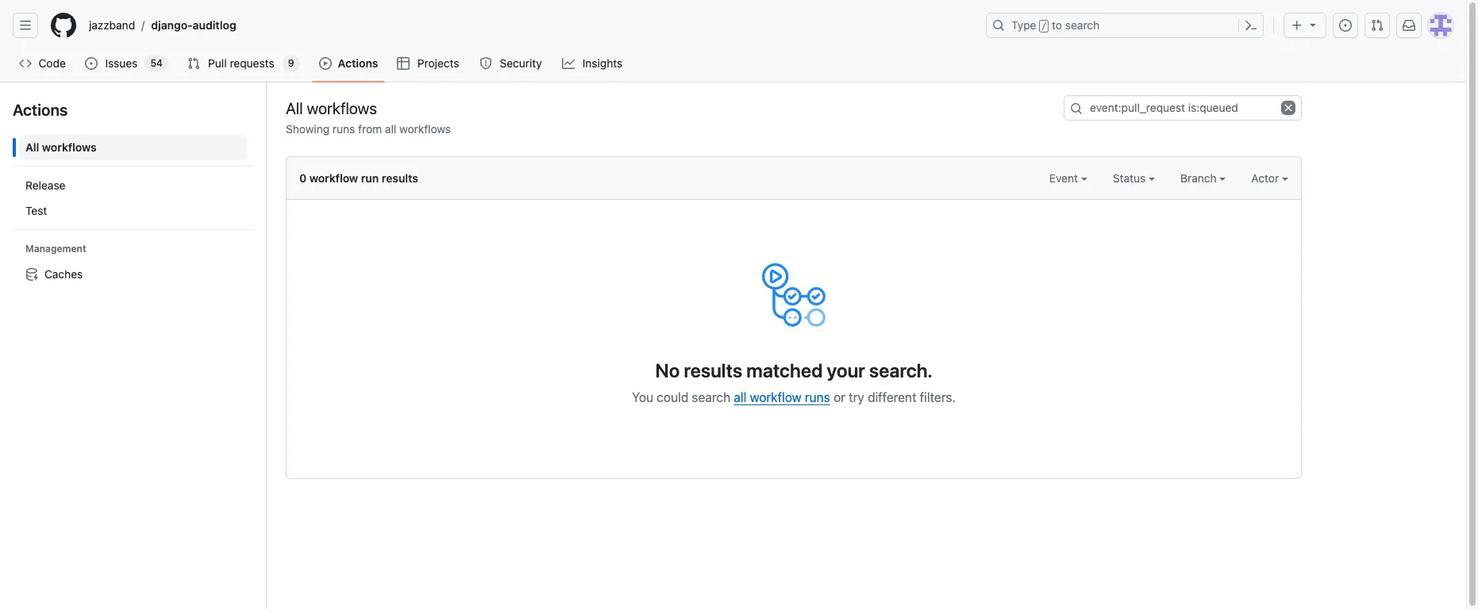 Task type: describe. For each thing, give the bounding box(es) containing it.
0 workflow run results
[[299, 172, 419, 185]]

showing runs from all workflows
[[286, 122, 451, 136]]

actions link
[[313, 52, 385, 75]]

branch
[[1181, 172, 1220, 185]]

jazzband
[[89, 18, 135, 32]]

issue opened image
[[1340, 19, 1353, 32]]

you
[[632, 391, 654, 405]]

jazzband / django-auditlog
[[89, 18, 236, 32]]

security link
[[473, 52, 550, 75]]

play image
[[319, 57, 332, 70]]

issues
[[105, 56, 138, 70]]

0 horizontal spatial runs
[[333, 122, 355, 136]]

django-auditlog link
[[145, 13, 243, 38]]

management
[[25, 243, 86, 255]]

all workflow runs link
[[734, 391, 831, 405]]

1 vertical spatial workflows
[[400, 122, 451, 136]]

release link
[[19, 173, 247, 199]]

triangle down image
[[1307, 18, 1320, 31]]

1 vertical spatial workflow
[[750, 391, 802, 405]]

could
[[657, 391, 689, 405]]

release
[[25, 179, 66, 192]]

1 vertical spatial all
[[25, 141, 39, 154]]

type
[[1012, 18, 1037, 32]]

search.
[[870, 360, 933, 382]]

different
[[868, 391, 917, 405]]

all for workflows
[[385, 122, 397, 136]]

no results matched your search.
[[656, 360, 933, 382]]

requests
[[230, 56, 275, 70]]

0 vertical spatial workflows
[[307, 99, 377, 117]]

or
[[834, 391, 846, 405]]

pull
[[208, 56, 227, 70]]

issue opened image
[[85, 57, 98, 70]]

Filter workflow runs search field
[[1064, 95, 1303, 121]]

command palette image
[[1245, 19, 1258, 32]]

all for workflow
[[734, 391, 747, 405]]

your
[[827, 360, 866, 382]]

no
[[656, 360, 680, 382]]

0 horizontal spatial all workflows
[[25, 141, 97, 154]]

0 horizontal spatial results
[[382, 172, 419, 185]]

homepage image
[[51, 13, 76, 38]]

actor
[[1252, 172, 1283, 185]]

filter workflows element
[[19, 173, 247, 224]]

matched
[[747, 360, 823, 382]]

code
[[39, 56, 66, 70]]

django-
[[151, 18, 193, 32]]

0 horizontal spatial workflows
[[42, 141, 97, 154]]

list containing jazzband
[[83, 13, 977, 38]]

1 horizontal spatial results
[[684, 360, 743, 382]]

notifications image
[[1403, 19, 1416, 32]]

/ for type
[[1042, 21, 1048, 32]]

filters.
[[920, 391, 956, 405]]

test link
[[19, 199, 247, 224]]

0
[[299, 172, 307, 185]]

0 vertical spatial search
[[1066, 18, 1100, 32]]



Task type: locate. For each thing, give the bounding box(es) containing it.
table image
[[397, 57, 410, 70]]

all workflows
[[286, 99, 377, 117], [25, 141, 97, 154]]

list containing all workflows
[[13, 129, 253, 294]]

all up showing
[[286, 99, 303, 117]]

insights
[[583, 56, 623, 70]]

workflow
[[310, 172, 358, 185], [750, 391, 802, 405]]

code image
[[19, 57, 32, 70]]

git pull request image for issue opened icon
[[1372, 19, 1384, 32]]

try
[[849, 391, 865, 405]]

you could search all workflow runs or try different filters.
[[632, 391, 956, 405]]

all right from on the left of page
[[385, 122, 397, 136]]

0 horizontal spatial search
[[692, 391, 731, 405]]

projects link
[[391, 52, 467, 75]]

all
[[286, 99, 303, 117], [25, 141, 39, 154]]

1 horizontal spatial actions
[[338, 56, 378, 70]]

workflows up release
[[42, 141, 97, 154]]

0 vertical spatial workflow
[[310, 172, 358, 185]]

2 horizontal spatial workflows
[[400, 122, 451, 136]]

0 horizontal spatial all
[[25, 141, 39, 154]]

status
[[1113, 172, 1149, 185]]

actions
[[338, 56, 378, 70], [13, 101, 68, 119]]

1 horizontal spatial all
[[734, 391, 747, 405]]

0 horizontal spatial all
[[385, 122, 397, 136]]

plus image
[[1291, 19, 1304, 32]]

git pull request image
[[1372, 19, 1384, 32], [187, 57, 200, 70]]

git pull request image left pull
[[187, 57, 200, 70]]

0 horizontal spatial workflow
[[310, 172, 358, 185]]

0 vertical spatial actions
[[338, 56, 378, 70]]

/ for jazzband
[[142, 19, 145, 32]]

1 horizontal spatial all
[[286, 99, 303, 117]]

1 vertical spatial list
[[13, 129, 253, 294]]

actions right play icon on the left top
[[338, 56, 378, 70]]

1 horizontal spatial /
[[1042, 21, 1048, 32]]

0 vertical spatial runs
[[333, 122, 355, 136]]

caches link
[[19, 262, 247, 288]]

event button
[[1050, 170, 1088, 187]]

1 vertical spatial git pull request image
[[187, 57, 200, 70]]

1 horizontal spatial runs
[[805, 391, 831, 405]]

showing
[[286, 122, 330, 136]]

code link
[[13, 52, 73, 75]]

all down matched at the bottom right of page
[[734, 391, 747, 405]]

0 horizontal spatial actions
[[13, 101, 68, 119]]

git pull request image left the notifications image
[[1372, 19, 1384, 32]]

workflow right 0
[[310, 172, 358, 185]]

run
[[361, 172, 379, 185]]

0 horizontal spatial /
[[142, 19, 145, 32]]

1 vertical spatial all
[[734, 391, 747, 405]]

clear filters image
[[1282, 101, 1296, 115]]

search right could
[[692, 391, 731, 405]]

workflows
[[307, 99, 377, 117], [400, 122, 451, 136], [42, 141, 97, 154]]

9
[[288, 57, 294, 69]]

from
[[358, 122, 382, 136]]

status button
[[1113, 170, 1156, 187]]

1 vertical spatial runs
[[805, 391, 831, 405]]

1 horizontal spatial workflow
[[750, 391, 802, 405]]

2 vertical spatial workflows
[[42, 141, 97, 154]]

projects
[[418, 56, 460, 70]]

/ left the django-
[[142, 19, 145, 32]]

1 vertical spatial actions
[[13, 101, 68, 119]]

0 vertical spatial all workflows
[[286, 99, 377, 117]]

graph image
[[562, 57, 575, 70]]

caches
[[44, 268, 83, 281]]

/ inside jazzband / django-auditlog
[[142, 19, 145, 32]]

runs left or
[[805, 391, 831, 405]]

/ left to
[[1042, 21, 1048, 32]]

all workflows up release
[[25, 141, 97, 154]]

all workflows up showing
[[286, 99, 377, 117]]

1 vertical spatial results
[[684, 360, 743, 382]]

insights link
[[556, 52, 631, 75]]

workflow down matched at the bottom right of page
[[750, 391, 802, 405]]

results right the run in the top of the page
[[382, 172, 419, 185]]

0 vertical spatial results
[[382, 172, 419, 185]]

search right to
[[1066, 18, 1100, 32]]

list
[[83, 13, 977, 38], [13, 129, 253, 294]]

search
[[1066, 18, 1100, 32], [692, 391, 731, 405]]

all
[[385, 122, 397, 136], [734, 391, 747, 405]]

search image
[[1071, 102, 1083, 115]]

54
[[150, 57, 163, 69]]

0 vertical spatial all
[[286, 99, 303, 117]]

shield image
[[480, 57, 492, 70]]

/ inside 'type / to search'
[[1042, 21, 1048, 32]]

to
[[1052, 18, 1063, 32]]

all workflows link
[[19, 135, 247, 160]]

all up release
[[25, 141, 39, 154]]

git pull request image for issue opened image
[[187, 57, 200, 70]]

results right no
[[684, 360, 743, 382]]

0 horizontal spatial git pull request image
[[187, 57, 200, 70]]

0 vertical spatial all
[[385, 122, 397, 136]]

workflows up showing runs from all workflows
[[307, 99, 377, 117]]

event
[[1050, 172, 1082, 185]]

1 vertical spatial all workflows
[[25, 141, 97, 154]]

actions down the code 'link'
[[13, 101, 68, 119]]

type / to search
[[1012, 18, 1100, 32]]

/
[[142, 19, 145, 32], [1042, 21, 1048, 32]]

runs
[[333, 122, 355, 136], [805, 391, 831, 405]]

1 horizontal spatial git pull request image
[[1372, 19, 1384, 32]]

0 vertical spatial git pull request image
[[1372, 19, 1384, 32]]

1 horizontal spatial workflows
[[307, 99, 377, 117]]

workflows right from on the left of page
[[400, 122, 451, 136]]

security
[[500, 56, 542, 70]]

pull requests
[[208, 56, 275, 70]]

runs left from on the left of page
[[333, 122, 355, 136]]

None search field
[[1064, 95, 1303, 121]]

0 vertical spatial list
[[83, 13, 977, 38]]

1 vertical spatial search
[[692, 391, 731, 405]]

1 horizontal spatial search
[[1066, 18, 1100, 32]]

test
[[25, 204, 47, 218]]

github actions image
[[762, 264, 826, 327]]

results
[[382, 172, 419, 185], [684, 360, 743, 382]]

actor button
[[1252, 170, 1289, 187]]

1 horizontal spatial all workflows
[[286, 99, 377, 117]]

jazzband link
[[83, 13, 142, 38]]

auditlog
[[193, 18, 236, 32]]



Task type: vqa. For each thing, say whether or not it's contained in the screenshot.
comment discussion icon
no



